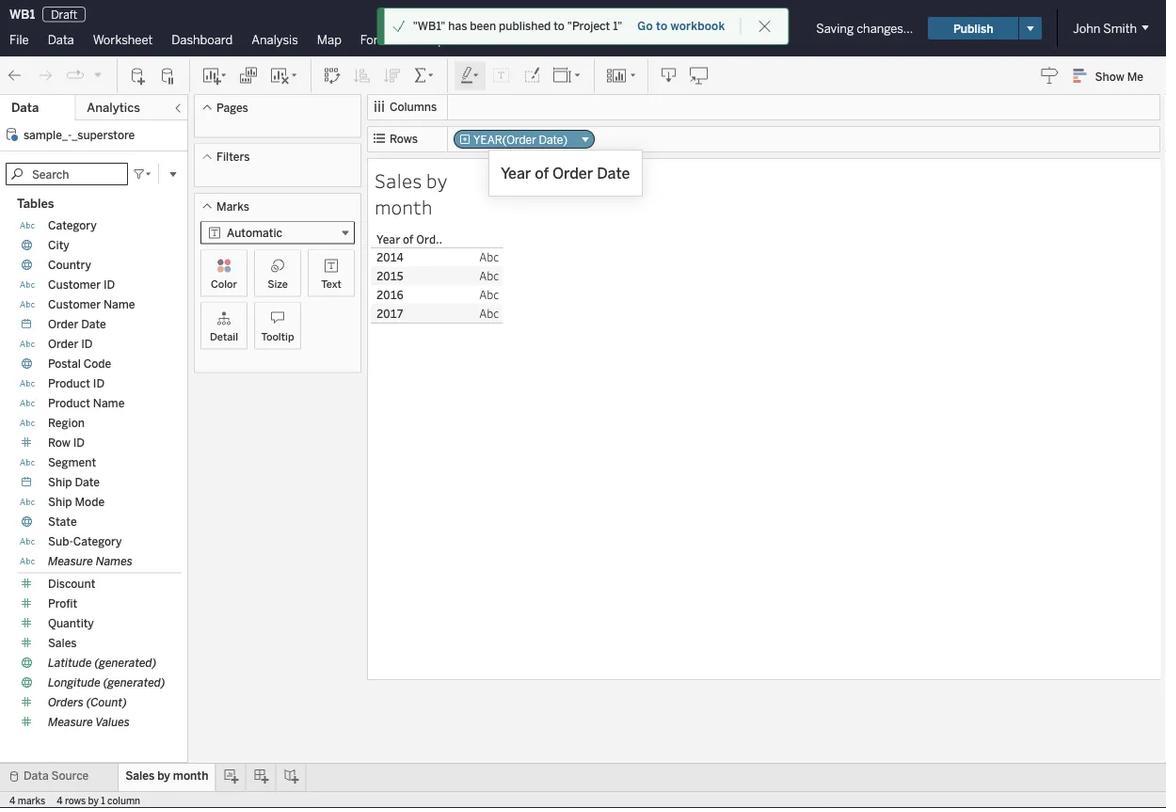 Task type: describe. For each thing, give the bounding box(es) containing it.
source
[[51, 770, 89, 783]]

country
[[48, 258, 91, 272]]

been
[[470, 19, 496, 33]]

analysis
[[252, 32, 298, 47]]

show labels image
[[493, 66, 511, 85]]

order date
[[48, 318, 106, 331]]

saving
[[817, 21, 854, 36]]

2017, Year of Order Date. Press Space to toggle selection. Press Escape to go back to the left margin. Use arrow keys to navigate headers text field
[[371, 304, 446, 323]]

postal code
[[48, 357, 111, 371]]

customer id
[[48, 278, 115, 292]]

duplicate image
[[239, 66, 258, 85]]

column
[[107, 796, 140, 807]]

orders (count)
[[48, 696, 127, 710]]

longitude (generated)
[[48, 677, 165, 690]]

ship for ship date
[[48, 476, 72, 490]]

product for product name
[[48, 397, 90, 411]]

segment
[[48, 456, 96, 470]]

ship date
[[48, 476, 100, 490]]

product name
[[48, 397, 125, 411]]

latitude
[[48, 657, 92, 670]]

customer name
[[48, 298, 135, 312]]

published
[[499, 19, 551, 33]]

rows
[[390, 132, 418, 146]]

rows
[[65, 796, 86, 807]]

date for ship date
[[75, 476, 100, 490]]

date for order date
[[81, 318, 106, 331]]

order id
[[48, 338, 93, 351]]

name for customer name
[[104, 298, 135, 312]]

id for order id
[[81, 338, 93, 351]]

1 horizontal spatial replay animation image
[[92, 69, 104, 80]]

workbook
[[671, 19, 725, 33]]

help
[[420, 32, 445, 47]]

go to workbook link
[[637, 18, 726, 34]]

clear sheet image
[[269, 66, 299, 85]]

new data source image
[[129, 66, 148, 85]]

wb1
[[9, 7, 35, 22]]

publish button
[[929, 17, 1019, 40]]

2 horizontal spatial sales
[[375, 168, 422, 194]]

(generated) for longitude (generated)
[[103, 677, 165, 690]]

size
[[268, 278, 288, 291]]

has
[[449, 19, 468, 33]]

state
[[48, 516, 77, 529]]

row
[[48, 436, 70, 450]]

1 vertical spatial data
[[11, 100, 39, 115]]

quantity
[[48, 617, 94, 631]]

city
[[48, 239, 69, 252]]

1 vertical spatial category
[[73, 535, 122, 549]]

product id
[[48, 377, 105, 391]]

open and edit this workbook in tableau desktop image
[[690, 66, 709, 85]]

format workbook image
[[523, 66, 541, 85]]

go
[[638, 19, 653, 33]]

show me button
[[1066, 61, 1161, 90]]

0 horizontal spatial replay animation image
[[66, 66, 85, 85]]

"wb1"
[[413, 19, 446, 33]]

map
[[317, 32, 342, 47]]

"wb1" has been published to "project 1" alert
[[413, 18, 623, 35]]

file
[[9, 32, 29, 47]]

me
[[1128, 69, 1144, 83]]

(count)
[[86, 696, 127, 710]]

"project
[[568, 19, 610, 33]]

data source
[[24, 770, 89, 783]]

1 horizontal spatial sales
[[125, 770, 155, 783]]

measure for measure names
[[48, 555, 93, 569]]

to inside "link"
[[656, 19, 668, 33]]

1 vertical spatial sales by month
[[125, 770, 208, 783]]

customer for customer name
[[48, 298, 101, 312]]

fit image
[[553, 66, 583, 85]]

0 vertical spatial month
[[375, 194, 433, 220]]

sample_-
[[24, 128, 72, 142]]

show/hide cards image
[[606, 66, 637, 85]]

names
[[96, 555, 133, 569]]

sort ascending image
[[353, 66, 372, 85]]

redo image
[[36, 66, 55, 85]]

sub-
[[48, 535, 73, 549]]

saving changes...
[[817, 21, 914, 36]]

0 vertical spatial category
[[48, 219, 97, 233]]

id for row id
[[73, 436, 85, 450]]

collapse image
[[172, 103, 184, 114]]

automatic button
[[201, 222, 355, 244]]

text
[[321, 278, 342, 291]]

order for order date
[[48, 318, 78, 331]]

detail
[[210, 331, 238, 343]]

john smith
[[1074, 21, 1138, 36]]

2015, Year of Order Date. Press Space to toggle selection. Press Escape to go back to the left margin. Use arrow keys to navigate headers text field
[[371, 266, 446, 285]]

success image
[[392, 20, 406, 33]]

show me
[[1096, 69, 1144, 83]]



Task type: locate. For each thing, give the bounding box(es) containing it.
sales by month up column in the bottom left of the page
[[125, 770, 208, 783]]

measure down orders
[[48, 716, 93, 730]]

product
[[48, 377, 90, 391], [48, 397, 90, 411]]

ship mode
[[48, 496, 105, 509]]

1 horizontal spatial 4
[[57, 796, 63, 807]]

1 horizontal spatial month
[[375, 194, 433, 220]]

sales up the "latitude"
[[48, 637, 77, 651]]

by
[[426, 168, 448, 194], [157, 770, 170, 783], [88, 796, 99, 807]]

order up order id
[[48, 318, 78, 331]]

order for order id
[[48, 338, 78, 351]]

2 product from the top
[[48, 397, 90, 411]]

name down product id
[[93, 397, 125, 411]]

postal
[[48, 357, 81, 371]]

orders
[[48, 696, 84, 710]]

changes...
[[857, 21, 914, 36]]

sales up column in the bottom left of the page
[[125, 770, 155, 783]]

measure for measure values
[[48, 716, 93, 730]]

2016, Year of Order Date. Press Space to toggle selection. Press Escape to go back to the left margin. Use arrow keys to navigate headers text field
[[371, 285, 446, 304]]

0 horizontal spatial 4
[[9, 796, 15, 807]]

analytics
[[87, 100, 140, 115]]

1 vertical spatial (generated)
[[103, 677, 165, 690]]

1 order from the top
[[48, 318, 78, 331]]

4 rows by 1 column
[[57, 796, 140, 807]]

1
[[101, 796, 105, 807]]

columns
[[390, 100, 437, 114]]

customer
[[48, 278, 101, 292], [48, 298, 101, 312]]

name down customer id
[[104, 298, 135, 312]]

product up region on the bottom left
[[48, 397, 90, 411]]

new worksheet image
[[202, 66, 228, 85]]

0 horizontal spatial sales
[[48, 637, 77, 651]]

1 vertical spatial month
[[173, 770, 208, 783]]

0 vertical spatial ship
[[48, 476, 72, 490]]

sort descending image
[[383, 66, 402, 85]]

date down customer name
[[81, 318, 106, 331]]

2 vertical spatial by
[[88, 796, 99, 807]]

1 horizontal spatial by
[[157, 770, 170, 783]]

date up mode
[[75, 476, 100, 490]]

sales by month down rows
[[375, 168, 452, 220]]

product for product id
[[48, 377, 90, 391]]

name
[[104, 298, 135, 312], [93, 397, 125, 411]]

1 customer from the top
[[48, 278, 101, 292]]

1 vertical spatial customer
[[48, 298, 101, 312]]

filters
[[217, 150, 250, 164]]

to left ""project"
[[554, 19, 565, 33]]

id up customer name
[[104, 278, 115, 292]]

ship
[[48, 476, 72, 490], [48, 496, 72, 509]]

month
[[375, 194, 433, 220], [173, 770, 208, 783]]

Search text field
[[6, 163, 128, 186]]

2 4 from the left
[[57, 796, 63, 807]]

to
[[554, 19, 565, 33], [656, 19, 668, 33]]

undo image
[[6, 66, 24, 85]]

0 vertical spatial data
[[48, 32, 74, 47]]

go to workbook
[[638, 19, 725, 33]]

longitude
[[48, 677, 101, 690]]

1"
[[613, 19, 623, 33]]

id for customer id
[[104, 278, 115, 292]]

worksheet
[[93, 32, 153, 47]]

(generated) up longitude (generated)
[[95, 657, 157, 670]]

category up the measure names
[[73, 535, 122, 549]]

0 vertical spatial product
[[48, 377, 90, 391]]

color
[[211, 278, 237, 291]]

2 vertical spatial data
[[24, 770, 49, 783]]

mode
[[75, 496, 105, 509]]

1 ship from the top
[[48, 476, 72, 490]]

highlight image
[[460, 66, 481, 85]]

to inside alert
[[554, 19, 565, 33]]

to right go
[[656, 19, 668, 33]]

measure names
[[48, 555, 133, 569]]

1 measure from the top
[[48, 555, 93, 569]]

1 vertical spatial order
[[48, 338, 78, 351]]

region
[[48, 417, 85, 430]]

1 vertical spatial product
[[48, 397, 90, 411]]

customer down country
[[48, 278, 101, 292]]

2 customer from the top
[[48, 298, 101, 312]]

0 vertical spatial name
[[104, 298, 135, 312]]

swap rows and columns image
[[323, 66, 342, 85]]

sales by month
[[375, 168, 452, 220], [125, 770, 208, 783]]

code
[[84, 357, 111, 371]]

1 to from the left
[[554, 19, 565, 33]]

data guide image
[[1041, 66, 1060, 85]]

1 4 from the left
[[9, 796, 15, 807]]

latitude (generated)
[[48, 657, 157, 670]]

0 vertical spatial date
[[81, 318, 106, 331]]

2 to from the left
[[656, 19, 668, 33]]

data up the marks
[[24, 770, 49, 783]]

tooltip
[[261, 331, 294, 343]]

sub-category
[[48, 535, 122, 549]]

id down code
[[93, 377, 105, 391]]

totals image
[[413, 66, 436, 85]]

id up postal code
[[81, 338, 93, 351]]

2 horizontal spatial by
[[426, 168, 448, 194]]

(generated) for latitude (generated)
[[95, 657, 157, 670]]

data down undo icon
[[11, 100, 39, 115]]

4 for 4 marks
[[9, 796, 15, 807]]

sales
[[375, 168, 422, 194], [48, 637, 77, 651], [125, 770, 155, 783]]

4 left rows
[[57, 796, 63, 807]]

measure down sub-
[[48, 555, 93, 569]]

ship up state
[[48, 496, 72, 509]]

smith
[[1104, 21, 1138, 36]]

_superstore
[[72, 128, 135, 142]]

2014, Year of Order Date. Press Space to toggle selection. Press Escape to go back to the left margin. Use arrow keys to navigate headers text field
[[371, 248, 446, 266]]

replay animation image
[[66, 66, 85, 85], [92, 69, 104, 80]]

show
[[1096, 69, 1125, 83]]

publish
[[954, 21, 994, 35]]

1 vertical spatial name
[[93, 397, 125, 411]]

customer for customer id
[[48, 278, 101, 292]]

row id
[[48, 436, 85, 450]]

0 horizontal spatial sales by month
[[125, 770, 208, 783]]

values
[[95, 716, 130, 730]]

measure
[[48, 555, 93, 569], [48, 716, 93, 730]]

0 vertical spatial measure
[[48, 555, 93, 569]]

id for product id
[[93, 377, 105, 391]]

john
[[1074, 21, 1101, 36]]

date
[[81, 318, 106, 331], [75, 476, 100, 490]]

1 vertical spatial by
[[157, 770, 170, 783]]

0 vertical spatial by
[[426, 168, 448, 194]]

marks
[[18, 796, 45, 807]]

1 horizontal spatial sales by month
[[375, 168, 452, 220]]

profit
[[48, 597, 77, 611]]

sample_-_superstore
[[24, 128, 135, 142]]

category
[[48, 219, 97, 233], [73, 535, 122, 549]]

1 vertical spatial ship
[[48, 496, 72, 509]]

2 order from the top
[[48, 338, 78, 351]]

2 measure from the top
[[48, 716, 93, 730]]

ship down segment
[[48, 476, 72, 490]]

download image
[[660, 66, 679, 85]]

order up postal
[[48, 338, 78, 351]]

4 marks
[[9, 796, 45, 807]]

2 ship from the top
[[48, 496, 72, 509]]

year(order
[[474, 133, 537, 147]]

1 product from the top
[[48, 377, 90, 391]]

0 vertical spatial (generated)
[[95, 657, 157, 670]]

0 vertical spatial order
[[48, 318, 78, 331]]

format
[[361, 32, 401, 47]]

tables
[[17, 196, 54, 211]]

pages
[[217, 101, 248, 114]]

ship for ship mode
[[48, 496, 72, 509]]

replay animation image up analytics
[[92, 69, 104, 80]]

data
[[48, 32, 74, 47], [11, 100, 39, 115], [24, 770, 49, 783]]

id right the row
[[73, 436, 85, 450]]

replay animation image right redo image
[[66, 66, 85, 85]]

(generated)
[[95, 657, 157, 670], [103, 677, 165, 690]]

dashboard
[[172, 32, 233, 47]]

1 vertical spatial date
[[75, 476, 100, 490]]

4 left the marks
[[9, 796, 15, 807]]

category up city
[[48, 219, 97, 233]]

year(order date)
[[474, 133, 568, 147]]

marks
[[217, 200, 249, 213]]

1 horizontal spatial to
[[656, 19, 668, 33]]

pause auto updates image
[[159, 66, 178, 85]]

product down postal
[[48, 377, 90, 391]]

0 horizontal spatial to
[[554, 19, 565, 33]]

2 vertical spatial sales
[[125, 770, 155, 783]]

sales down rows
[[375, 168, 422, 194]]

0 vertical spatial sales
[[375, 168, 422, 194]]

date)
[[539, 133, 568, 147]]

automatic
[[227, 226, 283, 240]]

0 horizontal spatial by
[[88, 796, 99, 807]]

data down draft
[[48, 32, 74, 47]]

customer up "order date"
[[48, 298, 101, 312]]

(generated) up (count)
[[103, 677, 165, 690]]

discount
[[48, 578, 95, 591]]

0 horizontal spatial month
[[173, 770, 208, 783]]

marks. press enter to open the view data window.. use arrow keys to navigate data visualization elements. image
[[446, 248, 504, 324]]

name for product name
[[93, 397, 125, 411]]

0 vertical spatial sales by month
[[375, 168, 452, 220]]

draft
[[51, 7, 77, 21]]

4 for 4 rows by 1 column
[[57, 796, 63, 807]]

1 vertical spatial sales
[[48, 637, 77, 651]]

id
[[104, 278, 115, 292], [81, 338, 93, 351], [93, 377, 105, 391], [73, 436, 85, 450]]

1 vertical spatial measure
[[48, 716, 93, 730]]

0 vertical spatial customer
[[48, 278, 101, 292]]

measure values
[[48, 716, 130, 730]]

"wb1" has been published to "project 1"
[[413, 19, 623, 33]]



Task type: vqa. For each thing, say whether or not it's contained in the screenshot.
Top
no



